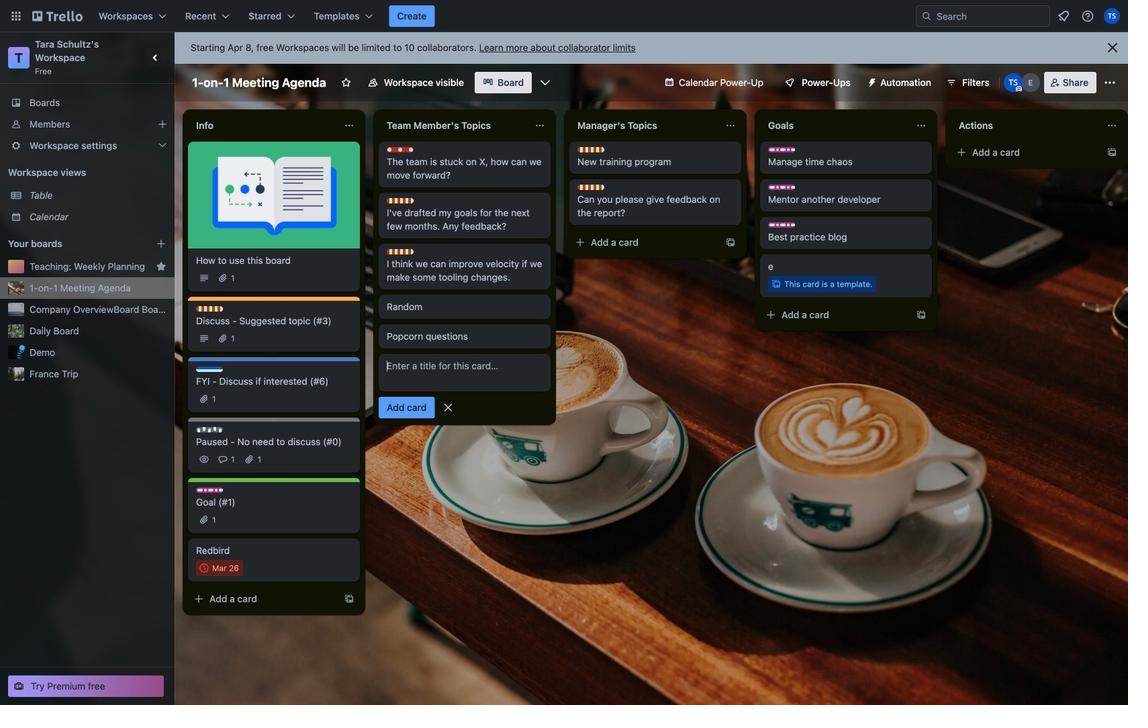 Task type: vqa. For each thing, say whether or not it's contained in the screenshot.
Star or unstar board icon
yes



Task type: locate. For each thing, give the bounding box(es) containing it.
color: pink, title: "goal" element
[[769, 147, 796, 153], [769, 185, 796, 190], [769, 222, 796, 228], [196, 488, 223, 493]]

tara schultz (taraschultz7) image
[[1105, 8, 1121, 24], [1004, 73, 1023, 92]]

None checkbox
[[196, 560, 243, 577]]

show menu image
[[1104, 76, 1117, 89]]

1 vertical spatial tara schultz (taraschultz7) image
[[1004, 73, 1023, 92]]

ethanhunt1 (ethanhunt117) image
[[1022, 73, 1041, 92]]

this member is an admin of this board. image
[[1016, 86, 1023, 92]]

0 notifications image
[[1056, 8, 1072, 24]]

Board name text field
[[185, 72, 333, 93]]

workspace navigation collapse icon image
[[146, 48, 165, 67]]

starred icon image
[[156, 261, 167, 272]]

search image
[[922, 11, 933, 22]]

add board image
[[156, 239, 167, 249]]

0 vertical spatial tara schultz (taraschultz7) image
[[1105, 8, 1121, 24]]

0 horizontal spatial tara schultz (taraschultz7) image
[[1004, 73, 1023, 92]]

Enter a title for this card… text field
[[379, 354, 551, 392]]

color: orange, title: "discuss" element
[[578, 147, 605, 153], [578, 185, 605, 190], [387, 198, 414, 204], [387, 249, 414, 255], [196, 306, 223, 312]]

create from template… image
[[1107, 147, 1118, 158], [726, 237, 736, 248], [917, 310, 927, 321], [344, 594, 355, 605]]

None text field
[[570, 115, 720, 136], [951, 115, 1102, 136], [570, 115, 720, 136], [951, 115, 1102, 136]]

your boards with 6 items element
[[8, 236, 136, 252]]

1 horizontal spatial tara schultz (taraschultz7) image
[[1105, 8, 1121, 24]]

color: red, title: "blocker" element
[[387, 147, 414, 153]]

None text field
[[188, 115, 339, 136], [379, 115, 529, 136], [761, 115, 911, 136], [188, 115, 339, 136], [379, 115, 529, 136], [761, 115, 911, 136]]



Task type: describe. For each thing, give the bounding box(es) containing it.
cancel image
[[442, 401, 455, 415]]

Search field
[[917, 5, 1051, 27]]

sm image
[[862, 72, 881, 91]]

star or unstar board image
[[341, 77, 352, 88]]

customize views image
[[539, 76, 552, 89]]

back to home image
[[32, 5, 83, 27]]

color: blue, title: "fyi" element
[[196, 367, 223, 372]]

color: black, title: "paused" element
[[196, 427, 223, 433]]

tara schultz (taraschultz7) image inside primary element
[[1105, 8, 1121, 24]]

primary element
[[0, 0, 1129, 32]]

open information menu image
[[1082, 9, 1095, 23]]



